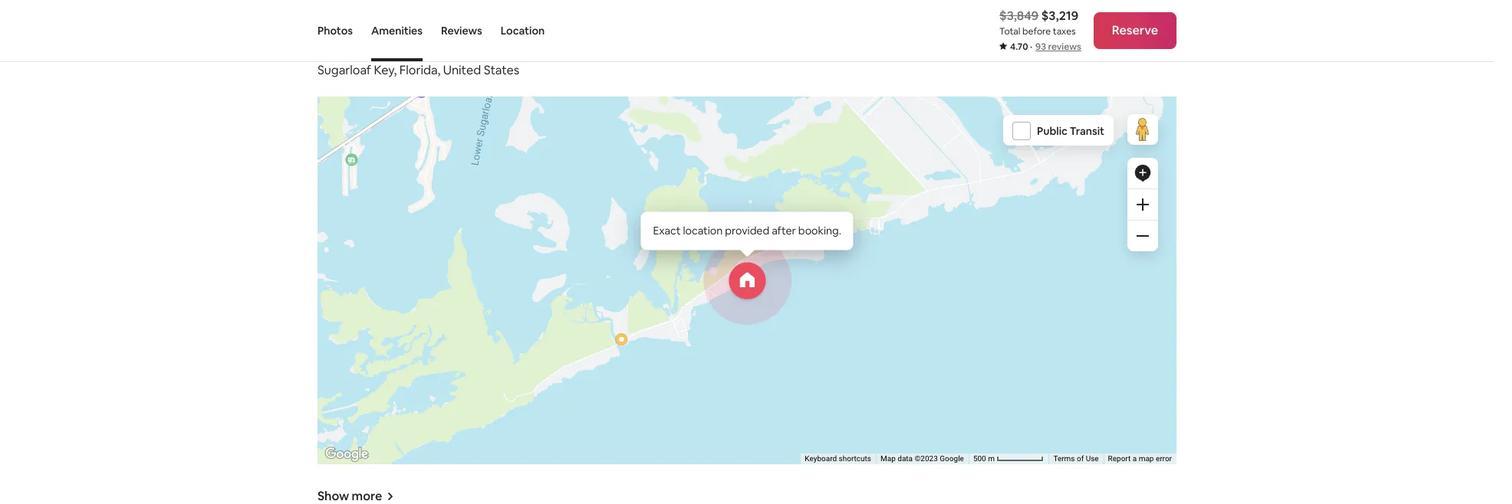 Task type: describe. For each thing, give the bounding box(es) containing it.
your stay location, map pin image
[[729, 263, 766, 300]]

taxes
[[1053, 25, 1076, 38]]

united
[[443, 62, 481, 79]]

map
[[1139, 455, 1154, 464]]

you'll
[[374, 24, 416, 46]]

where
[[318, 24, 371, 46]]

google
[[940, 455, 964, 464]]

keyboard shortcuts
[[805, 455, 872, 464]]

map data ©2023 google
[[881, 455, 964, 464]]

google map
showing 3 points of interest. region
[[300, 0, 1282, 502]]

©2023
[[915, 455, 938, 464]]

photos
[[318, 24, 353, 38]]

reviews
[[441, 24, 482, 38]]

location button
[[501, 0, 545, 61]]

amenities
[[371, 24, 423, 38]]

$3,219
[[1042, 8, 1079, 24]]

sugarloaf
[[318, 62, 371, 79]]

93 reviews button
[[1036, 41, 1082, 53]]

location
[[501, 24, 545, 38]]

add a place to the map image
[[1134, 164, 1152, 183]]

report a map error
[[1108, 455, 1172, 464]]

data
[[898, 455, 913, 464]]

use
[[1086, 455, 1099, 464]]

reviews
[[1048, 41, 1082, 53]]

m
[[988, 455, 995, 464]]

500 m
[[974, 455, 997, 464]]

error
[[1156, 455, 1172, 464]]

reviews button
[[441, 0, 482, 61]]

keyboard
[[805, 455, 837, 464]]

4.70
[[1011, 41, 1028, 53]]

$3,849
[[1000, 8, 1039, 24]]

reserve button
[[1094, 12, 1177, 49]]

·
[[1030, 41, 1033, 53]]

keyboard shortcuts button
[[805, 455, 872, 465]]

sugarloaf key, florida, united states
[[318, 62, 520, 79]]

zoom in image
[[1137, 199, 1149, 211]]

reserve
[[1112, 22, 1159, 38]]

terms of use
[[1054, 455, 1099, 464]]



Task type: locate. For each thing, give the bounding box(es) containing it.
amenities button
[[371, 0, 423, 61]]

500 m button
[[969, 455, 1049, 465]]

500
[[974, 455, 986, 464]]

a
[[1133, 455, 1137, 464]]

public
[[1037, 125, 1068, 138]]

map
[[881, 455, 896, 464]]

shortcuts
[[839, 455, 872, 464]]

report a map error link
[[1108, 455, 1172, 464]]

google image
[[321, 445, 372, 465]]

93
[[1036, 41, 1046, 53]]

4.70 · 93 reviews
[[1011, 41, 1082, 53]]

florida,
[[400, 62, 441, 79]]

zoom out image
[[1137, 230, 1149, 243]]

public transit
[[1037, 125, 1105, 138]]

be
[[419, 24, 440, 46]]

drag pegman onto the map to open street view image
[[1128, 115, 1159, 145]]

terms of use link
[[1054, 455, 1099, 464]]

key,
[[374, 62, 397, 79]]

photos button
[[318, 0, 353, 61]]

before
[[1023, 25, 1051, 38]]

store: baby's coffee image
[[416, 86, 428, 98]]

where you'll be
[[318, 24, 440, 46]]

transit
[[1070, 125, 1105, 138]]

$3,849 $3,219 total before taxes
[[1000, 8, 1079, 38]]

report
[[1108, 455, 1131, 464]]

terms
[[1054, 455, 1075, 464]]

states
[[484, 62, 520, 79]]

total
[[1000, 25, 1021, 38]]

of
[[1077, 455, 1084, 464]]



Task type: vqa. For each thing, say whether or not it's contained in the screenshot.
before at the right top of the page
yes



